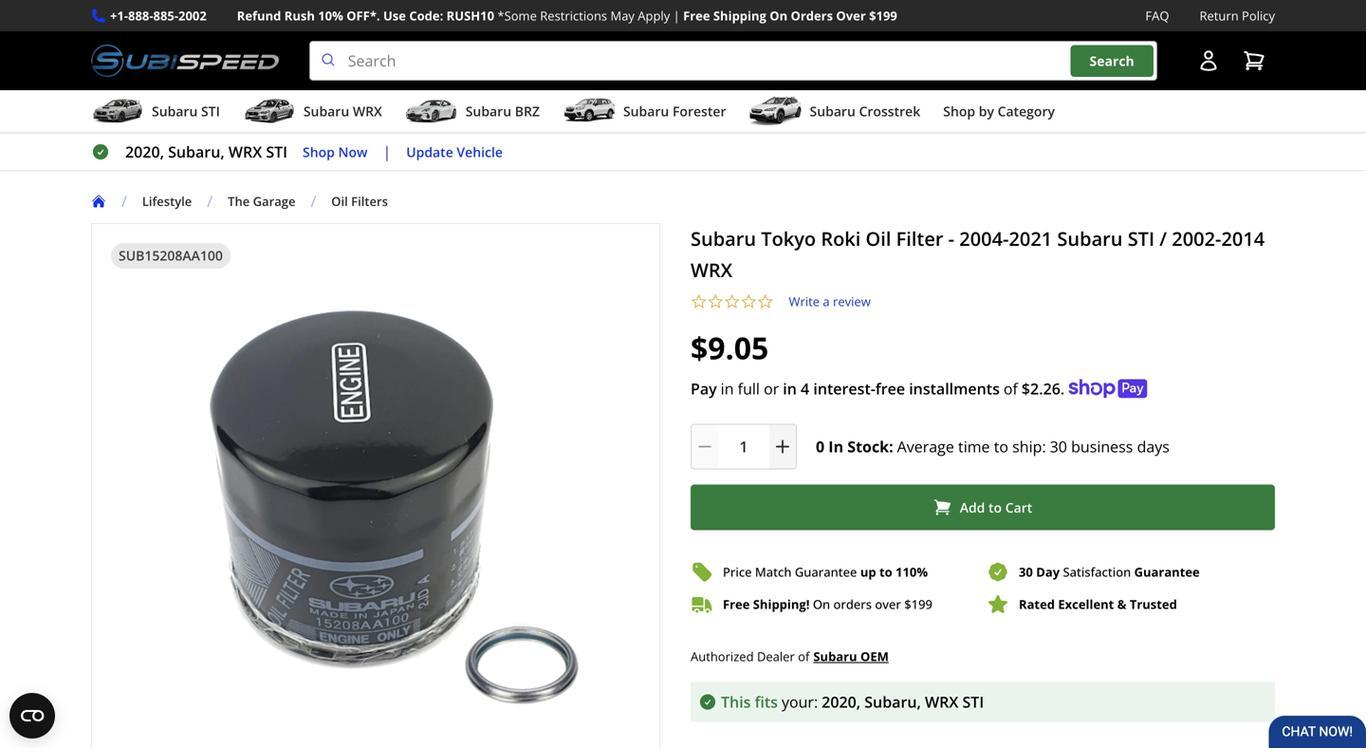 Task type: describe. For each thing, give the bounding box(es) containing it.
subaru for subaru brz
[[466, 102, 512, 120]]

free
[[876, 378, 906, 399]]

pay in full or in 4 interest-free installments of $2.26 .
[[691, 378, 1065, 399]]

2 empty star image from the left
[[708, 293, 724, 310]]

price match guarantee up to 110%
[[723, 563, 928, 581]]

to inside button
[[989, 498, 1003, 516]]

days
[[1138, 436, 1170, 457]]

&
[[1118, 596, 1127, 613]]

sub15208aa100
[[119, 246, 223, 264]]

sti inside the subaru tokyo roki oil filter - 2004-2021 subaru sti / 2002-2014 wrx
[[1128, 226, 1155, 252]]

decrement image
[[696, 437, 715, 456]]

brz
[[515, 102, 540, 120]]

dealer
[[757, 648, 795, 665]]

garage
[[253, 193, 296, 210]]

satisfaction
[[1064, 563, 1132, 581]]

rush10
[[447, 7, 495, 24]]

add
[[960, 498, 986, 516]]

0 vertical spatial 30
[[1051, 436, 1068, 457]]

write a review
[[789, 293, 871, 310]]

0 vertical spatial to
[[995, 436, 1009, 457]]

0 vertical spatial of
[[1004, 378, 1018, 399]]

/ for lifestyle
[[122, 191, 127, 211]]

write
[[789, 293, 820, 310]]

10%
[[318, 7, 343, 24]]

business
[[1072, 436, 1134, 457]]

trusted
[[1130, 596, 1178, 613]]

subaru inside authorized dealer of subaru oem
[[814, 648, 858, 665]]

.
[[1061, 378, 1065, 399]]

lifestyle
[[142, 193, 192, 210]]

2002
[[178, 7, 207, 24]]

your:
[[782, 691, 818, 712]]

2014
[[1222, 226, 1266, 252]]

a subaru crosstrek thumbnail image image
[[749, 97, 803, 125]]

0
[[816, 436, 825, 457]]

free shipping! on orders over $ 199
[[723, 596, 933, 613]]

in
[[829, 436, 844, 457]]

the garage
[[228, 193, 296, 210]]

or
[[764, 378, 780, 399]]

code:
[[409, 7, 444, 24]]

0 horizontal spatial subaru,
[[168, 142, 225, 162]]

subaru tokyo roki oil filter - 2004-2021 subaru sti / 2002-2014 wrx
[[691, 226, 1266, 283]]

1 horizontal spatial 2020,
[[822, 691, 861, 712]]

a subaru sti thumbnail image image
[[91, 97, 144, 125]]

by
[[979, 102, 995, 120]]

day
[[1037, 563, 1060, 581]]

wrx inside the subaru tokyo roki oil filter - 2004-2021 subaru sti / 2002-2014 wrx
[[691, 257, 733, 283]]

forester
[[673, 102, 727, 120]]

885-
[[153, 7, 178, 24]]

oil inside the subaru tokyo roki oil filter - 2004-2021 subaru sti / 2002-2014 wrx
[[866, 226, 892, 252]]

shop now
[[303, 143, 368, 161]]

crosstrek
[[860, 102, 921, 120]]

subaru for subaru tokyo roki oil filter - 2004-2021 subaru sti / 2002-2014 wrx
[[691, 226, 757, 252]]

shop for shop by category
[[944, 102, 976, 120]]

4
[[801, 378, 810, 399]]

stock:
[[848, 436, 894, 457]]

$199
[[870, 7, 898, 24]]

30 day satisfaction guarantee
[[1020, 563, 1201, 581]]

add to cart button
[[691, 485, 1276, 530]]

subaru oem link
[[814, 646, 889, 667]]

apply
[[638, 7, 670, 24]]

199
[[912, 596, 933, 613]]

2 guarantee from the left
[[1135, 563, 1201, 581]]

0 horizontal spatial |
[[383, 142, 391, 162]]

add to cart
[[960, 498, 1033, 516]]

0 horizontal spatial free
[[684, 7, 711, 24]]

wrx inside dropdown button
[[353, 102, 382, 120]]

return policy link
[[1200, 6, 1276, 26]]

over
[[876, 596, 902, 613]]

rated excellent & trusted
[[1020, 596, 1178, 613]]

open widget image
[[9, 693, 55, 739]]

fits
[[755, 691, 778, 712]]

now
[[338, 143, 368, 161]]

subaru for subaru forester
[[624, 102, 670, 120]]

search input field
[[309, 41, 1158, 81]]

time
[[959, 436, 991, 457]]

subaru brz button
[[405, 94, 540, 132]]

interest-
[[814, 378, 876, 399]]

subaru forester button
[[563, 94, 727, 132]]

full
[[738, 378, 760, 399]]

filters
[[351, 193, 388, 210]]

3 empty star image from the left
[[741, 293, 758, 310]]

+1-
[[110, 7, 128, 24]]

shop pay image
[[1069, 379, 1148, 398]]

subispeed logo image
[[91, 41, 279, 81]]

shop for shop now
[[303, 143, 335, 161]]

average
[[898, 436, 955, 457]]

2020, subaru, wrx sti
[[125, 142, 288, 162]]

subaru sti button
[[91, 94, 220, 132]]

ship:
[[1013, 436, 1047, 457]]

button image
[[1198, 49, 1221, 72]]

excellent
[[1059, 596, 1115, 613]]



Task type: vqa. For each thing, say whether or not it's contained in the screenshot.
the 2013, to the right
no



Task type: locate. For each thing, give the bounding box(es) containing it.
/ left 2002-
[[1160, 226, 1168, 252]]

subaru up shop now on the top of the page
[[304, 102, 350, 120]]

subaru down subispeed logo
[[152, 102, 198, 120]]

shop left now
[[303, 143, 335, 161]]

1 vertical spatial subaru,
[[865, 691, 922, 712]]

to right add
[[989, 498, 1003, 516]]

to right up
[[880, 563, 893, 581]]

oil right roki
[[866, 226, 892, 252]]

1 horizontal spatial free
[[723, 596, 750, 613]]

1 vertical spatial |
[[383, 142, 391, 162]]

policy
[[1243, 7, 1276, 24]]

subaru, down subaru sti
[[168, 142, 225, 162]]

oil left filters on the top left of page
[[332, 193, 348, 210]]

2020, right your:
[[822, 691, 861, 712]]

to
[[995, 436, 1009, 457], [989, 498, 1003, 516], [880, 563, 893, 581]]

$
[[905, 596, 912, 613]]

orders
[[791, 7, 834, 24]]

return
[[1200, 7, 1239, 24]]

over
[[837, 7, 866, 24]]

lifestyle link
[[142, 193, 207, 210], [142, 193, 192, 210]]

subaru brz
[[466, 102, 540, 120]]

subaru for subaru crosstrek
[[810, 102, 856, 120]]

0 vertical spatial on
[[770, 7, 788, 24]]

0 horizontal spatial 30
[[1020, 563, 1034, 581]]

oil filters
[[332, 193, 388, 210]]

110%
[[896, 563, 928, 581]]

a subaru wrx thumbnail image image
[[243, 97, 296, 125]]

0 horizontal spatial oil
[[332, 193, 348, 210]]

to right time
[[995, 436, 1009, 457]]

1 vertical spatial oil
[[866, 226, 892, 252]]

0 horizontal spatial guarantee
[[795, 563, 858, 581]]

2 vertical spatial to
[[880, 563, 893, 581]]

update vehicle button
[[407, 141, 503, 163]]

subaru inside subaru sti dropdown button
[[152, 102, 198, 120]]

/ left the
[[207, 191, 213, 211]]

1 vertical spatial free
[[723, 596, 750, 613]]

may
[[611, 7, 635, 24]]

sti inside dropdown button
[[201, 102, 220, 120]]

1 horizontal spatial shop
[[944, 102, 976, 120]]

the
[[228, 193, 250, 210]]

vehicle
[[457, 143, 503, 161]]

return policy
[[1200, 7, 1276, 24]]

0 horizontal spatial 2020,
[[125, 142, 164, 162]]

1 vertical spatial shop
[[303, 143, 335, 161]]

subaru inside subaru crosstrek dropdown button
[[810, 102, 856, 120]]

faq
[[1146, 7, 1170, 24]]

shop inside 'link'
[[303, 143, 335, 161]]

2 in from the left
[[783, 378, 797, 399]]

update
[[407, 143, 454, 161]]

1 empty star image from the left
[[691, 293, 708, 310]]

| right the apply
[[674, 7, 680, 24]]

0 vertical spatial oil
[[332, 193, 348, 210]]

oem
[[861, 648, 889, 665]]

subaru
[[152, 102, 198, 120], [304, 102, 350, 120], [466, 102, 512, 120], [624, 102, 670, 120], [810, 102, 856, 120], [691, 226, 757, 252], [1058, 226, 1123, 252], [814, 648, 858, 665]]

subaru crosstrek
[[810, 102, 921, 120]]

orders
[[834, 596, 872, 613]]

review
[[833, 293, 871, 310]]

free right the apply
[[684, 7, 711, 24]]

of inside authorized dealer of subaru oem
[[798, 648, 810, 665]]

authorized dealer of subaru oem
[[691, 648, 889, 665]]

rush
[[285, 7, 315, 24]]

search button
[[1071, 45, 1154, 77]]

in left full
[[721, 378, 734, 399]]

refund
[[237, 7, 281, 24]]

of right dealer
[[798, 648, 810, 665]]

2004-
[[960, 226, 1010, 252]]

subaru for subaru sti
[[152, 102, 198, 120]]

tokyo
[[762, 226, 817, 252]]

0 vertical spatial |
[[674, 7, 680, 24]]

a subaru forester thumbnail image image
[[563, 97, 616, 125]]

-
[[949, 226, 955, 252]]

shop left by
[[944, 102, 976, 120]]

1 vertical spatial 30
[[1020, 563, 1034, 581]]

cart
[[1006, 498, 1033, 516]]

rated
[[1020, 596, 1056, 613]]

shop inside dropdown button
[[944, 102, 976, 120]]

a subaru brz thumbnail image image
[[405, 97, 458, 125]]

4 empty star image from the left
[[758, 293, 774, 310]]

1 vertical spatial of
[[798, 648, 810, 665]]

subaru inside subaru brz dropdown button
[[466, 102, 512, 120]]

this
[[721, 691, 751, 712]]

use
[[383, 7, 406, 24]]

$9.05
[[691, 327, 769, 368]]

1 vertical spatial to
[[989, 498, 1003, 516]]

1 in from the left
[[721, 378, 734, 399]]

update vehicle
[[407, 143, 503, 161]]

subaru inside subaru wrx dropdown button
[[304, 102, 350, 120]]

subaru,
[[168, 142, 225, 162], [865, 691, 922, 712]]

1 horizontal spatial guarantee
[[1135, 563, 1201, 581]]

/ right the 'garage' on the top left of page
[[311, 191, 316, 211]]

subaru crosstrek button
[[749, 94, 921, 132]]

increment image
[[774, 437, 793, 456]]

None number field
[[691, 424, 797, 470]]

0 horizontal spatial of
[[798, 648, 810, 665]]

of
[[1004, 378, 1018, 399], [798, 648, 810, 665]]

/
[[122, 191, 127, 211], [207, 191, 213, 211], [311, 191, 316, 211], [1160, 226, 1168, 252]]

subaru for subaru wrx
[[304, 102, 350, 120]]

30 right ship:
[[1051, 436, 1068, 457]]

1 horizontal spatial 30
[[1051, 436, 1068, 457]]

subaru left brz at the left top
[[466, 102, 512, 120]]

1 vertical spatial on
[[813, 596, 831, 613]]

30 left day
[[1020, 563, 1034, 581]]

1 horizontal spatial on
[[813, 596, 831, 613]]

subaru left forester
[[624, 102, 670, 120]]

0 vertical spatial free
[[684, 7, 711, 24]]

this fits your: 2020, subaru, wrx sti
[[721, 691, 985, 712]]

match
[[756, 563, 792, 581]]

shipping
[[714, 7, 767, 24]]

subaru left oem
[[814, 648, 858, 665]]

/ for the garage
[[207, 191, 213, 211]]

1 horizontal spatial oil
[[866, 226, 892, 252]]

shop by category
[[944, 102, 1056, 120]]

of left $2.26
[[1004, 378, 1018, 399]]

0 horizontal spatial on
[[770, 7, 788, 24]]

a
[[823, 293, 830, 310]]

| right now
[[383, 142, 391, 162]]

subaru wrx button
[[243, 94, 382, 132]]

empty star image
[[691, 293, 708, 310], [708, 293, 724, 310], [741, 293, 758, 310], [758, 293, 774, 310]]

+1-888-885-2002
[[110, 7, 207, 24]]

0 in stock: average time to ship: 30 business days
[[816, 436, 1170, 457]]

/ inside the subaru tokyo roki oil filter - 2004-2021 subaru sti / 2002-2014 wrx
[[1160, 226, 1168, 252]]

/ right home icon
[[122, 191, 127, 211]]

0 horizontal spatial in
[[721, 378, 734, 399]]

free down 'price'
[[723, 596, 750, 613]]

1 horizontal spatial |
[[674, 7, 680, 24]]

subaru forester
[[624, 102, 727, 120]]

subaru, down oem
[[865, 691, 922, 712]]

2020, down subaru sti dropdown button
[[125, 142, 164, 162]]

1 guarantee from the left
[[795, 563, 858, 581]]

888-
[[128, 7, 153, 24]]

0 vertical spatial shop
[[944, 102, 976, 120]]

0 vertical spatial 2020,
[[125, 142, 164, 162]]

on
[[770, 7, 788, 24], [813, 596, 831, 613]]

up
[[861, 563, 877, 581]]

subaru right a subaru crosstrek thumbnail image
[[810, 102, 856, 120]]

home image
[[91, 194, 106, 209]]

subaru wrx
[[304, 102, 382, 120]]

0 horizontal spatial shop
[[303, 143, 335, 161]]

1 horizontal spatial of
[[1004, 378, 1018, 399]]

restrictions
[[540, 7, 608, 24]]

in
[[721, 378, 734, 399], [783, 378, 797, 399]]

shop by category button
[[944, 94, 1056, 132]]

shipping!
[[754, 596, 810, 613]]

shop
[[944, 102, 976, 120], [303, 143, 335, 161]]

subaru up empty star image
[[691, 226, 757, 252]]

1 horizontal spatial in
[[783, 378, 797, 399]]

subaru inside subaru forester dropdown button
[[624, 102, 670, 120]]

subaru right 2021
[[1058, 226, 1123, 252]]

in left '4'
[[783, 378, 797, 399]]

1 horizontal spatial subaru,
[[865, 691, 922, 712]]

/ for oil filters
[[311, 191, 316, 211]]

oil
[[332, 193, 348, 210], [866, 226, 892, 252]]

category
[[998, 102, 1056, 120]]

0 vertical spatial subaru,
[[168, 142, 225, 162]]

oil filters link
[[332, 193, 403, 210], [332, 193, 388, 210]]

2021
[[1010, 226, 1053, 252]]

shop now link
[[303, 141, 368, 163]]

search
[[1090, 52, 1135, 70]]

refund rush 10% off*. use code: rush10 *some restrictions may apply | free shipping on orders over $199
[[237, 7, 898, 24]]

write a review link
[[789, 293, 871, 310]]

guarantee up trusted
[[1135, 563, 1201, 581]]

empty star image
[[724, 293, 741, 310]]

guarantee up free shipping! on orders over $ 199
[[795, 563, 858, 581]]

authorized
[[691, 648, 754, 665]]

1 vertical spatial 2020,
[[822, 691, 861, 712]]



